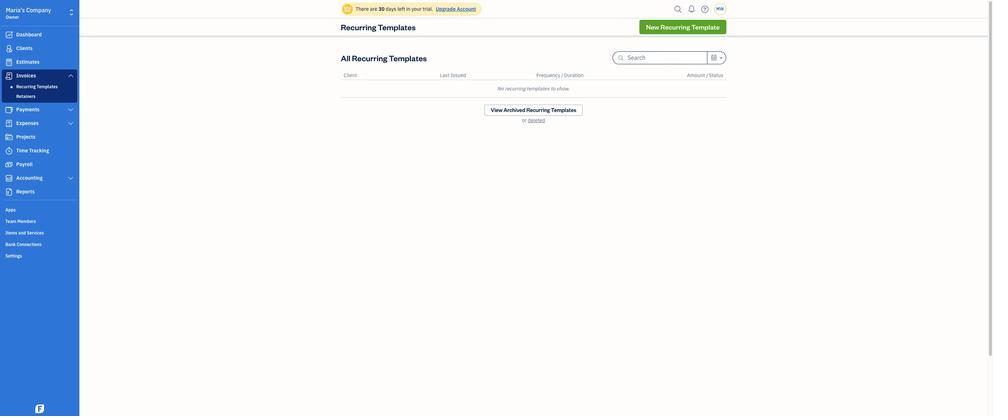 Task type: locate. For each thing, give the bounding box(es) containing it.
deleted
[[528, 117, 545, 124]]

0 vertical spatial chevron large down image
[[67, 73, 74, 79]]

last issued
[[440, 72, 466, 79]]

new
[[646, 23, 659, 31]]

recurring templates up retainers link
[[16, 84, 58, 90]]

1 vertical spatial recurring templates
[[16, 84, 58, 90]]

0 vertical spatial recurring templates
[[341, 22, 416, 32]]

and
[[18, 231, 26, 236]]

or
[[522, 117, 527, 124]]

chevron large down image for accounting
[[67, 176, 74, 182]]

are
[[370, 6, 377, 12]]

/ left status
[[706, 72, 708, 79]]

settings link
[[2, 251, 77, 262]]

1 horizontal spatial recurring templates
[[341, 22, 416, 32]]

1 / from the left
[[562, 72, 564, 79]]

no
[[497, 86, 504, 92]]

owner
[[6, 14, 19, 20]]

chevron large down image down chevron large down icon at top left
[[67, 121, 74, 127]]

invoices
[[16, 73, 36, 79]]

clients
[[16, 45, 33, 52]]

there are 30 days left in your trial. upgrade account
[[356, 6, 476, 12]]

2 vertical spatial chevron large down image
[[67, 176, 74, 182]]

recurring up 'deleted'
[[527, 107, 550, 114]]

dashboard image
[[5, 31, 13, 39]]

chevron large down image inside accounting link
[[67, 176, 74, 182]]

1 chevron large down image from the top
[[67, 73, 74, 79]]

last
[[440, 72, 450, 79]]

/
[[562, 72, 564, 79], [706, 72, 708, 79]]

reports link
[[2, 186, 77, 199]]

templates inside "view archived recurring templates or deleted"
[[551, 107, 576, 114]]

chevron large down image
[[67, 73, 74, 79], [67, 121, 74, 127], [67, 176, 74, 182]]

chevron large down image up recurring templates link on the top left of the page
[[67, 73, 74, 79]]

company
[[26, 6, 51, 14]]

chevron large down image up 'reports' link
[[67, 176, 74, 182]]

apps link
[[2, 205, 77, 215]]

chevron large down image inside invoices 'link'
[[67, 73, 74, 79]]

projects link
[[2, 131, 77, 144]]

services
[[27, 231, 44, 236]]

client
[[344, 72, 357, 79]]

connections
[[17, 242, 42, 248]]

apps
[[5, 208, 16, 213]]

bank
[[5, 242, 16, 248]]

3 chevron large down image from the top
[[67, 176, 74, 182]]

expenses link
[[2, 117, 77, 130]]

report image
[[5, 189, 13, 196]]

frequency link
[[537, 72, 562, 79]]

payments link
[[2, 104, 77, 117]]

30
[[379, 6, 385, 12]]

2 / from the left
[[706, 72, 708, 79]]

chart image
[[5, 175, 13, 182]]

recurring
[[505, 86, 526, 92]]

1 vertical spatial chevron large down image
[[67, 121, 74, 127]]

calendar image
[[711, 53, 717, 62]]

recurring up retainers
[[16, 84, 36, 90]]

retainers
[[16, 94, 36, 99]]

recurring templates down '30'
[[341, 22, 416, 32]]

items and services link
[[2, 228, 77, 239]]

time
[[16, 148, 28, 154]]

2 chevron large down image from the top
[[67, 121, 74, 127]]

chevron large down image inside expenses link
[[67, 121, 74, 127]]

recurring
[[341, 22, 376, 32], [661, 23, 690, 31], [352, 53, 387, 63], [16, 84, 36, 90], [527, 107, 550, 114]]

chevron large down image for expenses
[[67, 121, 74, 127]]

recurring templates inside 'main' element
[[16, 84, 58, 90]]

view
[[491, 107, 503, 114]]

0 horizontal spatial /
[[562, 72, 564, 79]]

recurring templates
[[341, 22, 416, 32], [16, 84, 58, 90]]

frequency / duration
[[537, 72, 584, 79]]

amount / status
[[687, 72, 724, 79]]

templates
[[378, 22, 416, 32], [389, 53, 427, 63], [37, 84, 58, 90], [551, 107, 576, 114]]

go to help image
[[699, 4, 711, 15]]

crown image
[[344, 5, 351, 13]]

invoices link
[[2, 70, 77, 83]]

expense image
[[5, 120, 13, 127]]

1 horizontal spatial /
[[706, 72, 708, 79]]

payments
[[16, 106, 40, 113]]

payroll
[[16, 161, 33, 168]]

upgrade
[[436, 6, 456, 12]]

recurring inside "view archived recurring templates or deleted"
[[527, 107, 550, 114]]

estimates link
[[2, 56, 77, 69]]

caretdown image
[[719, 54, 723, 62]]

payroll link
[[2, 158, 77, 171]]

upgrade account link
[[434, 6, 476, 12]]

search image
[[673, 4, 684, 15]]

mw
[[716, 6, 724, 12]]

retainers link
[[3, 92, 76, 101]]

/ left "duration"
[[562, 72, 564, 79]]

0 horizontal spatial recurring templates
[[16, 84, 58, 90]]

maria's company owner
[[6, 6, 51, 20]]

deleted link
[[528, 117, 545, 124]]

maria's
[[6, 6, 25, 14]]



Task type: vqa. For each thing, say whether or not it's contained in the screenshot.
the Accounting
yes



Task type: describe. For each thing, give the bounding box(es) containing it.
templates
[[527, 86, 550, 92]]

time tracking link
[[2, 145, 77, 158]]

team
[[5, 219, 16, 225]]

issued
[[451, 72, 466, 79]]

status
[[709, 72, 724, 79]]

expenses
[[16, 120, 39, 127]]

recurring down there
[[341, 22, 376, 32]]

recurring right 'all'
[[352, 53, 387, 63]]

client image
[[5, 45, 13, 52]]

recurring inside 'main' element
[[16, 84, 36, 90]]

items
[[5, 231, 17, 236]]

Search text field
[[628, 52, 707, 64]]

new recurring template link
[[640, 20, 726, 34]]

there
[[356, 6, 369, 12]]

reports
[[16, 189, 35, 195]]

dashboard
[[16, 31, 42, 38]]

team members
[[5, 219, 36, 225]]

dashboard link
[[2, 29, 77, 42]]

in
[[406, 6, 410, 12]]

estimate image
[[5, 59, 13, 66]]

duration link
[[564, 72, 584, 79]]

days
[[386, 6, 396, 12]]

trial.
[[423, 6, 433, 12]]

estimates
[[16, 59, 40, 65]]

team members link
[[2, 216, 77, 227]]

status link
[[709, 72, 724, 79]]

templates inside 'main' element
[[37, 84, 58, 90]]

payment image
[[5, 106, 13, 114]]

your
[[412, 6, 422, 12]]

view archived recurring templates link
[[484, 105, 583, 116]]

amount link
[[687, 72, 706, 79]]

amount
[[687, 72, 705, 79]]

left
[[398, 6, 405, 12]]

last issued link
[[440, 72, 466, 79]]

items and services
[[5, 231, 44, 236]]

members
[[17, 219, 36, 225]]

timer image
[[5, 148, 13, 155]]

show.
[[557, 86, 570, 92]]

notifications image
[[686, 2, 698, 16]]

recurring templates link
[[3, 83, 76, 91]]

accounting link
[[2, 172, 77, 185]]

frequency
[[537, 72, 560, 79]]

money image
[[5, 161, 13, 169]]

freshbooks image
[[34, 405, 45, 414]]

template
[[692, 23, 720, 31]]

tracking
[[29, 148, 49, 154]]

chevron large down image for invoices
[[67, 73, 74, 79]]

no recurring templates to show.
[[497, 86, 570, 92]]

time tracking
[[16, 148, 49, 154]]

view archived recurring templates or deleted
[[491, 107, 576, 124]]

/ for duration
[[562, 72, 564, 79]]

accounting
[[16, 175, 43, 182]]

all recurring templates
[[341, 53, 427, 63]]

main element
[[0, 0, 97, 417]]

settings
[[5, 254, 22, 259]]

bank connections link
[[2, 239, 77, 250]]

mw button
[[714, 3, 726, 15]]

clients link
[[2, 42, 77, 55]]

archived
[[504, 107, 526, 114]]

project image
[[5, 134, 13, 141]]

/ for status
[[706, 72, 708, 79]]

all
[[341, 53, 350, 63]]

client link
[[344, 72, 357, 79]]

invoice image
[[5, 73, 13, 80]]

to
[[551, 86, 555, 92]]

account
[[457, 6, 476, 12]]

duration
[[564, 72, 584, 79]]

bank connections
[[5, 242, 42, 248]]

chevron large down image
[[67, 107, 74, 113]]

new recurring template
[[646, 23, 720, 31]]

recurring down search image
[[661, 23, 690, 31]]

projects
[[16, 134, 35, 140]]



